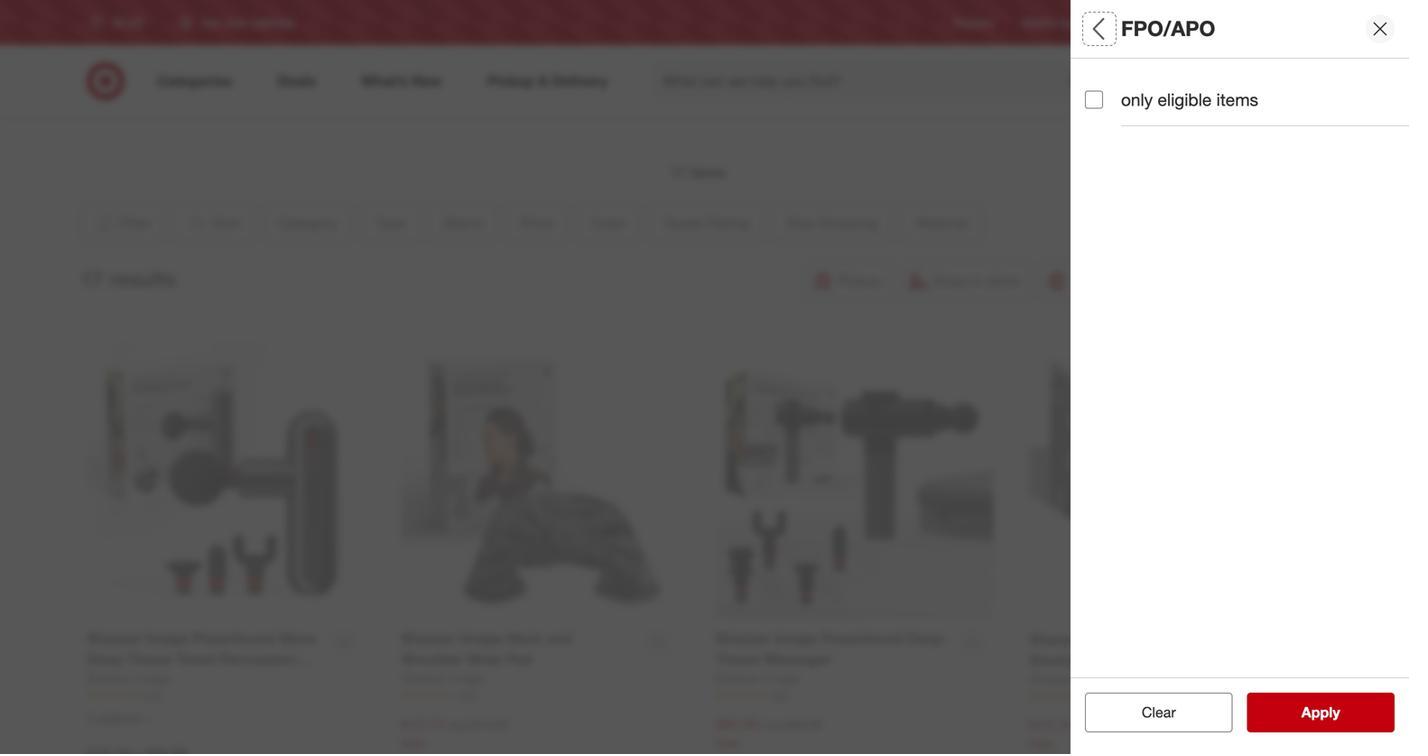 Task type: vqa. For each thing, say whether or not it's contained in the screenshot.
second the reg
no



Task type: describe. For each thing, give the bounding box(es) containing it.
1 vertical spatial items
[[690, 164, 726, 181]]

results for 17 results
[[109, 266, 176, 292]]

sale for 231
[[716, 736, 740, 752]]

weekly ad link
[[1023, 15, 1074, 30]]

apply button
[[1247, 693, 1395, 733]]

target circle
[[1175, 16, 1235, 29]]

$99.99
[[784, 717, 822, 733]]

sale for 144
[[401, 736, 426, 752]]

all filters
[[1085, 16, 1172, 41]]

clear all button
[[1085, 693, 1233, 733]]

reg for 231
[[762, 717, 781, 733]]

clear button
[[1085, 693, 1233, 733]]

reg for 146
[[1077, 718, 1095, 734]]

$14.99 for 144
[[470, 717, 508, 733]]

231
[[772, 689, 790, 703]]

$12.74 reg $14.99 sale for 144
[[401, 716, 508, 752]]

$14.99 for 146
[[1098, 718, 1136, 734]]

redcard link
[[1103, 15, 1146, 30]]

144 link
[[401, 688, 679, 704]]

ad
[[1060, 16, 1074, 29]]

circle
[[1207, 16, 1235, 29]]

all filters dialog
[[1071, 0, 1409, 755]]

see results button
[[1247, 693, 1395, 733]]

$12.74 for 144
[[401, 716, 445, 733]]

brand button
[[1085, 55, 1396, 118]]

146
[[1086, 690, 1104, 704]]

What can we help you find? suggestions appear below search field
[[652, 61, 1102, 101]]

$84.99
[[716, 716, 759, 733]]

results for see results
[[1313, 704, 1359, 722]]

146 link
[[1030, 689, 1309, 705]]

$84.99 reg $99.99 sale
[[716, 716, 822, 752]]

weekly ad
[[1023, 16, 1074, 29]]



Task type: locate. For each thing, give the bounding box(es) containing it.
sale inside '$84.99 reg $99.99 sale'
[[716, 736, 740, 752]]

clear for clear
[[1142, 704, 1176, 722]]

1 horizontal spatial $14.99
[[1098, 718, 1136, 734]]

target
[[1175, 16, 1204, 29]]

0 horizontal spatial $14.99
[[470, 717, 508, 733]]

1 horizontal spatial results
[[1313, 704, 1359, 722]]

$14.99 down 146
[[1098, 718, 1136, 734]]

1 horizontal spatial 17
[[670, 164, 686, 181]]

redcard
[[1103, 16, 1146, 29]]

items inside fpo/apo dialog
[[1217, 89, 1259, 110]]

eligible
[[1158, 89, 1212, 110]]

1 vertical spatial results
[[1313, 704, 1359, 722]]

1 horizontal spatial items
[[1217, 89, 1259, 110]]

reg for 144
[[448, 717, 467, 733]]

$12.74 for 146
[[1030, 717, 1073, 734]]

1 vertical spatial 17
[[80, 266, 103, 292]]

0 vertical spatial items
[[1217, 89, 1259, 110]]

sale
[[401, 736, 426, 752], [716, 736, 740, 752], [1030, 737, 1054, 753]]

apply
[[1302, 704, 1341, 722]]

0 horizontal spatial results
[[109, 266, 176, 292]]

2 horizontal spatial reg
[[1077, 718, 1095, 734]]

$12.74 reg $14.99 sale
[[401, 716, 508, 752], [1030, 717, 1136, 753]]

results inside see results button
[[1313, 704, 1359, 722]]

0 horizontal spatial $12.74 reg $14.99 sale
[[401, 716, 508, 752]]

17 for 17 items
[[670, 164, 686, 181]]

reg down 231
[[762, 717, 781, 733]]

see
[[1283, 704, 1309, 722]]

$12.74
[[401, 716, 445, 733], [1030, 717, 1073, 734]]

2 clear from the left
[[1142, 704, 1176, 722]]

only eligible items
[[1121, 89, 1259, 110]]

115
[[143, 689, 161, 703]]

0 horizontal spatial $12.74
[[401, 716, 445, 733]]

sale for 146
[[1030, 737, 1054, 753]]

clear
[[1133, 704, 1167, 722], [1142, 704, 1176, 722]]

1 horizontal spatial $12.74
[[1030, 717, 1073, 734]]

0 vertical spatial results
[[109, 266, 176, 292]]

clear inside 'button'
[[1142, 704, 1176, 722]]

17 for 17 results
[[80, 266, 103, 292]]

17
[[670, 164, 686, 181], [80, 266, 103, 292]]

0 horizontal spatial reg
[[448, 717, 467, 733]]

$12.74 reg $14.99 sale down 146
[[1030, 717, 1136, 753]]

1 horizontal spatial sale
[[716, 736, 740, 752]]

$14.99 down 144
[[470, 717, 508, 733]]

clear for clear all
[[1133, 704, 1167, 722]]

reg down 146
[[1077, 718, 1095, 734]]

0 horizontal spatial 17
[[80, 266, 103, 292]]

target circle link
[[1175, 15, 1235, 30]]

reg inside '$84.99 reg $99.99 sale'
[[762, 717, 781, 733]]

results
[[109, 266, 176, 292], [1313, 704, 1359, 722]]

weekly
[[1023, 16, 1057, 29]]

$14.99
[[470, 717, 508, 733], [1098, 718, 1136, 734]]

registry
[[954, 16, 994, 29]]

brand
[[1085, 74, 1134, 94]]

see results
[[1283, 704, 1359, 722]]

231 link
[[716, 688, 994, 704]]

only eligible items checkbox
[[1085, 91, 1103, 109]]

0 horizontal spatial items
[[690, 164, 726, 181]]

17 items
[[670, 164, 726, 181]]

fpo/apo dialog
[[1071, 0, 1409, 755]]

1 horizontal spatial $12.74 reg $14.99 sale
[[1030, 717, 1136, 753]]

2 horizontal spatial sale
[[1030, 737, 1054, 753]]

search button
[[1089, 61, 1132, 105]]

115 link
[[87, 688, 365, 704]]

$12.74 reg $14.99 sale down 144
[[401, 716, 508, 752]]

registry link
[[954, 15, 994, 30]]

0 vertical spatial 17
[[670, 164, 686, 181]]

0 horizontal spatial sale
[[401, 736, 426, 752]]

1 horizontal spatial reg
[[762, 717, 781, 733]]

search
[[1089, 74, 1132, 92]]

17 results
[[80, 266, 176, 292]]

1 clear from the left
[[1133, 704, 1167, 722]]

items
[[1217, 89, 1259, 110], [690, 164, 726, 181]]

$12.74 reg $14.99 sale for 146
[[1030, 717, 1136, 753]]

144
[[457, 689, 475, 703]]

reg down 144
[[448, 717, 467, 733]]

clear inside button
[[1133, 704, 1167, 722]]

clear all
[[1133, 704, 1185, 722]]

only
[[1121, 89, 1153, 110]]

all
[[1085, 16, 1110, 41]]

reg
[[448, 717, 467, 733], [762, 717, 781, 733], [1077, 718, 1095, 734]]

filters
[[1116, 16, 1172, 41]]

all
[[1171, 704, 1185, 722]]

fpo/apo
[[1121, 16, 1216, 41]]



